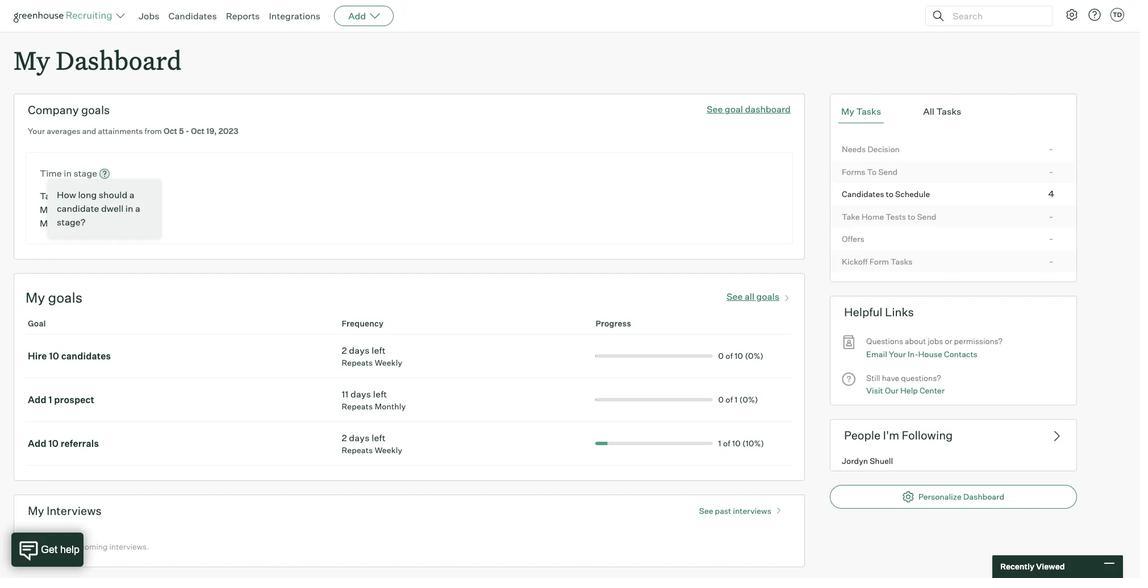 Task type: describe. For each thing, give the bounding box(es) containing it.
prospect
[[54, 394, 94, 405]]

0 for 11 days left
[[718, 395, 724, 404]]

tests
[[886, 212, 906, 221]]

progress bar for referrals
[[490, 442, 713, 445]]

shuell
[[870, 456, 893, 466]]

help
[[900, 386, 918, 396]]

interviews
[[47, 504, 102, 518]]

2023
[[218, 126, 238, 136]]

repeats for prospect
[[342, 401, 373, 411]]

my for tasks
[[841, 106, 854, 117]]

see all goals
[[727, 291, 779, 302]]

0 vertical spatial a
[[129, 189, 134, 201]]

people i'm following
[[844, 428, 953, 442]]

long
[[78, 189, 97, 201]]

email your in-house contacts link
[[866, 348, 978, 361]]

kickoff form tasks
[[842, 257, 913, 266]]

repeats for referrals
[[342, 445, 373, 455]]

tasks for all tasks
[[936, 106, 961, 117]]

65
[[72, 190, 84, 201]]

decision
[[868, 144, 900, 154]]

have for no
[[41, 542, 58, 551]]

my for interviews
[[28, 504, 44, 518]]

td
[[1113, 11, 1122, 19]]

candidates to schedule
[[842, 189, 930, 199]]

how long should a candidate dwell in a stage?
[[57, 189, 140, 228]]

schedule
[[895, 189, 930, 199]]

add 10 referrals
[[28, 438, 99, 449]]

repeats for candidates
[[342, 358, 373, 367]]

0 of 10 (0%)
[[718, 351, 764, 361]]

candidates for candidates to schedule
[[842, 189, 884, 199]]

target: 65 hrs my average: - my attainment: -
[[40, 190, 110, 229]]

all tasks button
[[920, 100, 964, 123]]

still have questions? visit our help center
[[866, 373, 945, 396]]

left for candidates
[[372, 345, 386, 356]]

stage?
[[57, 216, 85, 228]]

jobs
[[928, 336, 943, 346]]

attainment:
[[55, 217, 104, 229]]

our
[[885, 386, 899, 396]]

2 for hire 10 candidates
[[342, 345, 347, 356]]

0 of 1 (0%)
[[718, 395, 758, 404]]

in inside how long should a candidate dwell in a stage?
[[125, 203, 133, 214]]

questions?
[[901, 373, 941, 383]]

jobs link
[[139, 10, 159, 22]]

average:
[[55, 204, 91, 215]]

1 horizontal spatial tasks
[[891, 257, 913, 266]]

Search text field
[[950, 8, 1042, 24]]

days for referrals
[[349, 432, 370, 443]]

to
[[867, 167, 877, 176]]

averages
[[47, 126, 80, 136]]

0 horizontal spatial your
[[28, 126, 45, 136]]

1 oct from the left
[[164, 126, 177, 136]]

of for add 1 prospect
[[726, 395, 733, 404]]

forms
[[842, 167, 865, 176]]

in-
[[908, 349, 918, 359]]

still
[[866, 373, 880, 383]]

your inside questions about jobs or permissions? email your in-house contacts
[[889, 349, 906, 359]]

add for add
[[348, 10, 366, 22]]

11
[[342, 388, 348, 400]]

from
[[145, 126, 162, 136]]

visit
[[866, 386, 883, 396]]

frequency
[[342, 319, 384, 328]]

progress bar for candidates
[[596, 354, 713, 358]]

all
[[745, 291, 754, 302]]

weekly for referrals
[[375, 445, 402, 455]]

see goal dashboard
[[707, 103, 791, 115]]

tasks for my tasks
[[856, 106, 881, 117]]

reports link
[[226, 10, 260, 22]]

10 right 'hire'
[[49, 350, 59, 362]]

offers
[[842, 234, 864, 244]]

left for referrals
[[372, 432, 386, 443]]

days for prospect
[[351, 388, 371, 400]]

my tasks
[[841, 106, 881, 117]]

candidates link
[[168, 10, 217, 22]]

needs decision
[[842, 144, 900, 154]]

viewed
[[1036, 562, 1065, 572]]

add 1 prospect
[[28, 394, 94, 405]]

helpful links
[[844, 305, 914, 319]]

kickoff
[[842, 257, 868, 266]]

should
[[99, 189, 127, 201]]

recently viewed
[[1000, 562, 1065, 572]]

time in
[[40, 167, 74, 179]]

form
[[870, 257, 889, 266]]

2 days left repeats weekly for add 10 referrals
[[342, 432, 402, 455]]

my for dashboard
[[14, 43, 50, 77]]

add for add 10 referrals
[[28, 438, 46, 449]]

jordyn shuell link
[[831, 451, 1076, 471]]

stage
[[74, 167, 97, 179]]

upcoming
[[71, 542, 108, 551]]

how
[[57, 189, 76, 201]]

progress
[[596, 319, 631, 328]]

needs
[[842, 144, 866, 154]]

1 vertical spatial send
[[917, 212, 936, 221]]

take home tests to send
[[842, 212, 936, 221]]

my left stage?
[[40, 217, 53, 229]]

goal
[[725, 103, 743, 115]]

0 vertical spatial in
[[64, 167, 72, 179]]

hire
[[28, 350, 47, 362]]

permissions?
[[954, 336, 1003, 346]]

dwell
[[101, 203, 123, 214]]

time
[[40, 167, 62, 179]]

see past interviews
[[699, 506, 771, 516]]

jobs
[[139, 10, 159, 22]]



Task type: locate. For each thing, give the bounding box(es) containing it.
days down the frequency
[[349, 345, 370, 356]]

1 vertical spatial to
[[908, 212, 915, 221]]

personalize dashboard link
[[830, 485, 1077, 509]]

2 2 from the top
[[342, 432, 347, 443]]

2 2 days left repeats weekly from the top
[[342, 432, 402, 455]]

0 vertical spatial dashboard
[[56, 43, 182, 77]]

candidate
[[57, 203, 99, 214]]

left down monthly
[[372, 432, 386, 443]]

0 horizontal spatial have
[[41, 542, 58, 551]]

tasks right form
[[891, 257, 913, 266]]

1 repeats from the top
[[342, 358, 373, 367]]

dashboard for my dashboard
[[56, 43, 182, 77]]

1 left (10%)
[[718, 438, 721, 448]]

how long should a candidate dwell in a stage? tooltip
[[48, 179, 161, 238]]

all
[[923, 106, 934, 117]]

(0%) for 11 days left
[[739, 395, 758, 404]]

0 vertical spatial (0%)
[[745, 351, 764, 361]]

have left the no at left
[[41, 542, 58, 551]]

1 horizontal spatial your
[[889, 349, 906, 359]]

have
[[882, 373, 899, 383], [41, 542, 58, 551]]

2 for add 10 referrals
[[342, 432, 347, 443]]

3 repeats from the top
[[342, 445, 373, 455]]

0 vertical spatial 0
[[718, 351, 724, 361]]

left down the frequency
[[372, 345, 386, 356]]

10 up 0 of 1 (0%)
[[735, 351, 743, 361]]

0 vertical spatial weekly
[[375, 358, 402, 367]]

5
[[179, 126, 184, 136]]

target:
[[40, 190, 71, 201]]

candidates for candidates
[[168, 10, 217, 22]]

0 vertical spatial have
[[882, 373, 899, 383]]

see left goal
[[707, 103, 723, 115]]

goal
[[28, 319, 46, 328]]

0 vertical spatial candidates
[[168, 10, 217, 22]]

0 vertical spatial your
[[28, 126, 45, 136]]

weekly up "11 days left repeats monthly"
[[375, 358, 402, 367]]

contacts
[[944, 349, 978, 359]]

2 vertical spatial days
[[349, 432, 370, 443]]

goals for my goals
[[48, 289, 82, 306]]

2 vertical spatial left
[[372, 432, 386, 443]]

your down company
[[28, 126, 45, 136]]

goals
[[81, 103, 110, 117], [48, 289, 82, 306], [756, 291, 779, 302]]

2 days left repeats weekly down the frequency
[[342, 345, 402, 367]]

helpful
[[844, 305, 883, 319]]

tab list
[[839, 100, 1069, 123]]

to right the 'tests'
[[908, 212, 915, 221]]

candidates down the forms to send on the top
[[842, 189, 884, 199]]

2 days left repeats weekly for hire 10 candidates
[[342, 345, 402, 367]]

weekly down monthly
[[375, 445, 402, 455]]

tasks up the needs decision
[[856, 106, 881, 117]]

of left (10%)
[[723, 438, 730, 448]]

2 0 from the top
[[718, 395, 724, 404]]

left
[[372, 345, 386, 356], [373, 388, 387, 400], [372, 432, 386, 443]]

jordyn shuell
[[842, 456, 893, 466]]

repeats down "11 days left repeats monthly"
[[342, 445, 373, 455]]

my inside button
[[841, 106, 854, 117]]

greenhouse recruiting image
[[14, 9, 116, 23]]

1 vertical spatial 2 days left repeats weekly
[[342, 432, 402, 455]]

2 down 11 at the left
[[342, 432, 347, 443]]

add inside popup button
[[348, 10, 366, 22]]

to up take home tests to send
[[886, 189, 894, 199]]

my for goals
[[26, 289, 45, 306]]

1 vertical spatial left
[[373, 388, 387, 400]]

questions
[[866, 336, 903, 346]]

your averages and attainments from oct 5 - oct 19, 2023
[[28, 126, 238, 136]]

1 vertical spatial of
[[726, 395, 733, 404]]

0 horizontal spatial to
[[886, 189, 894, 199]]

add button
[[334, 6, 394, 26]]

weekly for candidates
[[375, 358, 402, 367]]

0 horizontal spatial candidates
[[168, 10, 217, 22]]

of up 0 of 1 (0%)
[[726, 351, 733, 361]]

10
[[49, 350, 59, 362], [735, 351, 743, 361], [48, 438, 59, 449], [732, 438, 741, 448]]

left for prospect
[[373, 388, 387, 400]]

monthly
[[375, 401, 406, 411]]

2 weekly from the top
[[375, 445, 402, 455]]

of down 0 of 10 (0%)
[[726, 395, 733, 404]]

all tasks
[[923, 106, 961, 117]]

forms to send
[[842, 167, 898, 176]]

a
[[129, 189, 134, 201], [135, 203, 140, 214]]

0 horizontal spatial in
[[64, 167, 72, 179]]

email
[[866, 349, 887, 359]]

dashboard
[[745, 103, 791, 115]]

of for hire 10 candidates
[[726, 351, 733, 361]]

1 horizontal spatial oct
[[191, 126, 204, 136]]

links
[[885, 305, 914, 319]]

your
[[28, 126, 45, 136], [889, 349, 906, 359]]

1 horizontal spatial in
[[125, 203, 133, 214]]

days right 11 at the left
[[351, 388, 371, 400]]

no
[[60, 542, 69, 551]]

1 horizontal spatial have
[[882, 373, 899, 383]]

tasks inside button
[[936, 106, 961, 117]]

my interviews
[[28, 504, 102, 518]]

1 vertical spatial see
[[727, 291, 743, 302]]

repeats inside "11 days left repeats monthly"
[[342, 401, 373, 411]]

0 horizontal spatial oct
[[164, 126, 177, 136]]

see all goals link
[[727, 288, 793, 302]]

1 horizontal spatial send
[[917, 212, 936, 221]]

candidates right the jobs
[[168, 10, 217, 22]]

company
[[28, 103, 79, 117]]

see
[[707, 103, 723, 115], [727, 291, 743, 302], [699, 506, 713, 516]]

0 down 0 of 10 (0%)
[[718, 395, 724, 404]]

see for my goals
[[727, 291, 743, 302]]

repeats
[[342, 358, 373, 367], [342, 401, 373, 411], [342, 445, 373, 455]]

td button
[[1108, 6, 1126, 24]]

interviews
[[733, 506, 771, 516]]

see left all
[[727, 291, 743, 302]]

of
[[726, 351, 733, 361], [726, 395, 733, 404], [723, 438, 730, 448]]

1 vertical spatial your
[[889, 349, 906, 359]]

1 horizontal spatial to
[[908, 212, 915, 221]]

my tasks button
[[839, 100, 884, 123]]

oct left the 5
[[164, 126, 177, 136]]

dashboard for personalize dashboard
[[963, 492, 1004, 502]]

4
[[1048, 188, 1054, 199]]

left inside "11 days left repeats monthly"
[[373, 388, 387, 400]]

1 vertical spatial (0%)
[[739, 395, 758, 404]]

interviews.
[[109, 542, 149, 551]]

repeats down 11 at the left
[[342, 401, 373, 411]]

1
[[48, 394, 52, 405], [735, 395, 738, 404], [718, 438, 721, 448]]

10 left referrals
[[48, 438, 59, 449]]

(0%) for 2 days left
[[745, 351, 764, 361]]

0 vertical spatial left
[[372, 345, 386, 356]]

1 horizontal spatial a
[[135, 203, 140, 214]]

0 vertical spatial progress bar
[[596, 354, 713, 358]]

my up goal
[[26, 289, 45, 306]]

repeats up 11 at the left
[[342, 358, 373, 367]]

personalize dashboard
[[919, 492, 1004, 502]]

about
[[905, 336, 926, 346]]

10 left (10%)
[[732, 438, 741, 448]]

my up company
[[14, 43, 50, 77]]

my goals
[[26, 289, 82, 306]]

2 down the frequency
[[342, 345, 347, 356]]

1 vertical spatial dashboard
[[963, 492, 1004, 502]]

attainments
[[98, 126, 143, 136]]

tasks right all
[[936, 106, 961, 117]]

have up our on the bottom right of the page
[[882, 373, 899, 383]]

1 2 from the top
[[342, 345, 347, 356]]

see for my interviews
[[699, 506, 713, 516]]

1 down 0 of 10 (0%)
[[735, 395, 738, 404]]

referrals
[[61, 438, 99, 449]]

my up you
[[28, 504, 44, 518]]

2 days left repeats weekly
[[342, 345, 402, 367], [342, 432, 402, 455]]

integrations
[[269, 10, 320, 22]]

past
[[715, 506, 731, 516]]

take
[[842, 212, 860, 221]]

configure image
[[1065, 8, 1079, 22]]

send right the to
[[878, 167, 898, 176]]

my up the 'needs'
[[841, 106, 854, 117]]

see past interviews link
[[693, 501, 791, 516]]

2
[[342, 345, 347, 356], [342, 432, 347, 443]]

1 2 days left repeats weekly from the top
[[342, 345, 402, 367]]

(0%) up (10%)
[[739, 395, 758, 404]]

people i'm following link
[[830, 419, 1077, 451]]

1 vertical spatial repeats
[[342, 401, 373, 411]]

left up monthly
[[373, 388, 387, 400]]

1 horizontal spatial 1
[[718, 438, 721, 448]]

0 horizontal spatial send
[[878, 167, 898, 176]]

0 vertical spatial to
[[886, 189, 894, 199]]

integrations link
[[269, 10, 320, 22]]

2 repeats from the top
[[342, 401, 373, 411]]

2 days left repeats weekly down monthly
[[342, 432, 402, 455]]

your left 'in-'
[[889, 349, 906, 359]]

of for add 10 referrals
[[723, 438, 730, 448]]

house
[[918, 349, 942, 359]]

center
[[920, 386, 945, 396]]

tasks inside button
[[856, 106, 881, 117]]

candidates
[[61, 350, 111, 362]]

(0%) up 0 of 1 (0%)
[[745, 351, 764, 361]]

2 horizontal spatial 1
[[735, 395, 738, 404]]

(10%)
[[742, 438, 764, 448]]

in right time
[[64, 167, 72, 179]]

1 vertical spatial add
[[28, 394, 46, 405]]

2 vertical spatial add
[[28, 438, 46, 449]]

2 oct from the left
[[191, 126, 204, 136]]

0 vertical spatial of
[[726, 351, 733, 361]]

2 vertical spatial of
[[723, 438, 730, 448]]

have for questions?
[[882, 373, 899, 383]]

see for company goals
[[707, 103, 723, 115]]

1 vertical spatial have
[[41, 542, 58, 551]]

0 horizontal spatial 1
[[48, 394, 52, 405]]

0 horizontal spatial tasks
[[856, 106, 881, 117]]

0 vertical spatial 2 days left repeats weekly
[[342, 345, 402, 367]]

following
[[902, 428, 953, 442]]

2 vertical spatial progress bar
[[490, 442, 713, 445]]

goals for company goals
[[81, 103, 110, 117]]

have inside still have questions? visit our help center
[[882, 373, 899, 383]]

progress bar
[[596, 354, 713, 358], [596, 398, 713, 401], [490, 442, 713, 445]]

add
[[348, 10, 366, 22], [28, 394, 46, 405], [28, 438, 46, 449]]

home
[[862, 212, 884, 221]]

0 vertical spatial 2
[[342, 345, 347, 356]]

see goal dashboard link
[[707, 103, 791, 115]]

1 vertical spatial days
[[351, 388, 371, 400]]

2 horizontal spatial tasks
[[936, 106, 961, 117]]

0 vertical spatial days
[[349, 345, 370, 356]]

1 horizontal spatial candidates
[[842, 189, 884, 199]]

a right should
[[129, 189, 134, 201]]

1 vertical spatial 2
[[342, 432, 347, 443]]

tab list containing my tasks
[[839, 100, 1069, 123]]

0 for 2 days left
[[718, 351, 724, 361]]

0 vertical spatial send
[[878, 167, 898, 176]]

in right the dwell on the top of the page
[[125, 203, 133, 214]]

in
[[64, 167, 72, 179], [125, 203, 133, 214]]

2 vertical spatial repeats
[[342, 445, 373, 455]]

1 vertical spatial in
[[125, 203, 133, 214]]

1 vertical spatial weekly
[[375, 445, 402, 455]]

0 vertical spatial repeats
[[342, 358, 373, 367]]

days inside "11 days left repeats monthly"
[[351, 388, 371, 400]]

0 horizontal spatial a
[[129, 189, 134, 201]]

0 vertical spatial add
[[348, 10, 366, 22]]

dashboard down the jobs
[[56, 43, 182, 77]]

see left past
[[699, 506, 713, 516]]

1 weekly from the top
[[375, 358, 402, 367]]

people
[[844, 428, 881, 442]]

my down target:
[[40, 204, 53, 215]]

(0%)
[[745, 351, 764, 361], [739, 395, 758, 404]]

add for add 1 prospect
[[28, 394, 46, 405]]

my dashboard
[[14, 43, 182, 77]]

hrs
[[86, 190, 100, 201]]

1 vertical spatial progress bar
[[596, 398, 713, 401]]

jordyn
[[842, 456, 868, 466]]

0 up 0 of 1 (0%)
[[718, 351, 724, 361]]

oct
[[164, 126, 177, 136], [191, 126, 204, 136]]

1 left "prospect" on the left bottom of the page
[[48, 394, 52, 405]]

0 horizontal spatial dashboard
[[56, 43, 182, 77]]

1 vertical spatial candidates
[[842, 189, 884, 199]]

0 vertical spatial see
[[707, 103, 723, 115]]

days for candidates
[[349, 345, 370, 356]]

1 0 from the top
[[718, 351, 724, 361]]

1 vertical spatial 0
[[718, 395, 724, 404]]

send down schedule
[[917, 212, 936, 221]]

1 horizontal spatial dashboard
[[963, 492, 1004, 502]]

progress bar for prospect
[[596, 398, 713, 401]]

1 vertical spatial a
[[135, 203, 140, 214]]

oct left 19,
[[191, 126, 204, 136]]

days down "11 days left repeats monthly"
[[349, 432, 370, 443]]

2 vertical spatial see
[[699, 506, 713, 516]]

dashboard right personalize
[[963, 492, 1004, 502]]

td button
[[1111, 8, 1124, 22]]

a right the dwell on the top of the page
[[135, 203, 140, 214]]



Task type: vqa. For each thing, say whether or not it's contained in the screenshot.
first 2 from the top
yes



